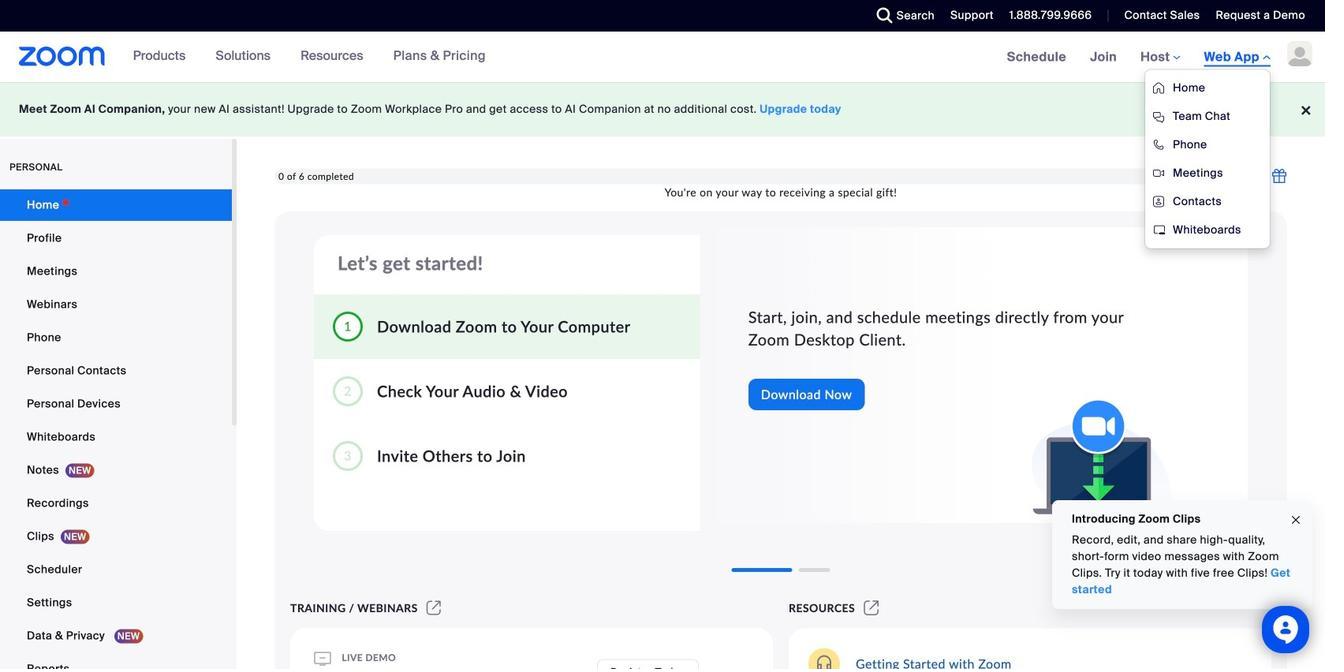 Task type: locate. For each thing, give the bounding box(es) containing it.
zoom logo image
[[19, 47, 105, 66]]

window new image
[[862, 601, 882, 615]]

close image
[[1290, 511, 1303, 529]]

footer
[[0, 82, 1326, 137]]

banner
[[0, 32, 1326, 249]]

personal menu menu
[[0, 189, 232, 669]]



Task type: describe. For each thing, give the bounding box(es) containing it.
profile picture image
[[1288, 41, 1313, 66]]

meetings navigation
[[996, 32, 1326, 249]]

product information navigation
[[121, 32, 498, 82]]

window new image
[[424, 601, 444, 615]]



Task type: vqa. For each thing, say whether or not it's contained in the screenshot.
bottommost $
no



